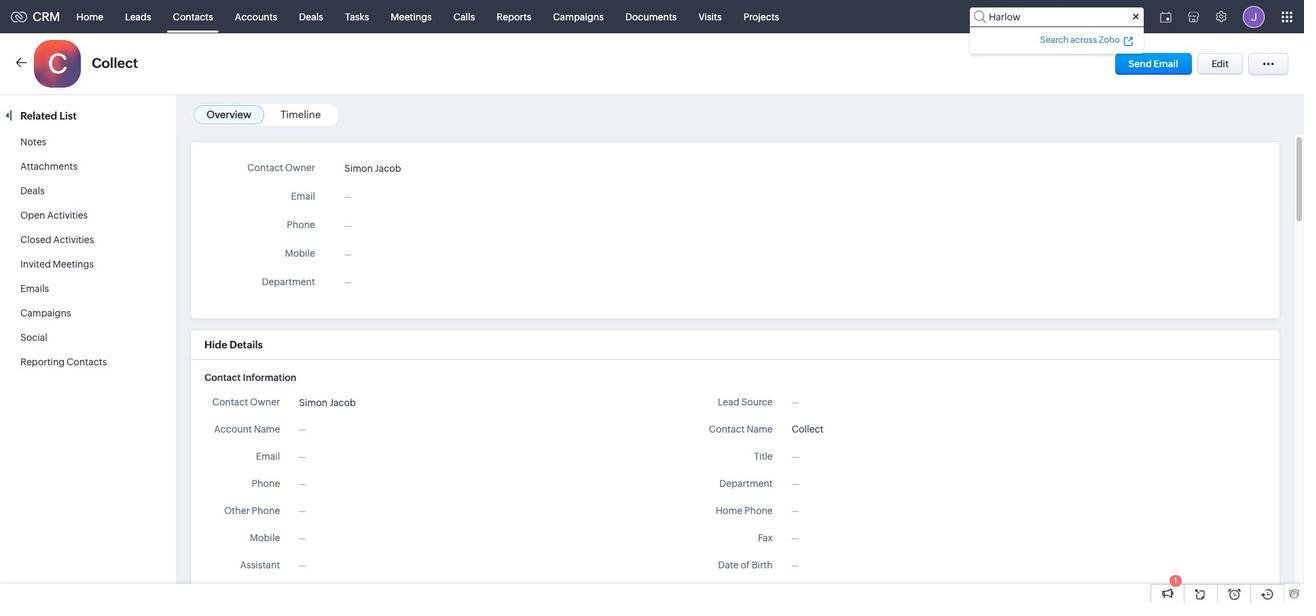 Task type: vqa. For each thing, say whether or not it's contained in the screenshot.
Tasks link
no



Task type: locate. For each thing, give the bounding box(es) containing it.
create menu element
[[1119, 0, 1152, 33]]

Search field
[[970, 7, 1144, 26]]

profile image
[[1243, 6, 1265, 28]]

logo image
[[11, 11, 27, 22]]



Task type: describe. For each thing, give the bounding box(es) containing it.
profile element
[[1235, 0, 1273, 33]]

create menu image
[[1127, 8, 1144, 25]]

calendar image
[[1160, 11, 1172, 22]]



